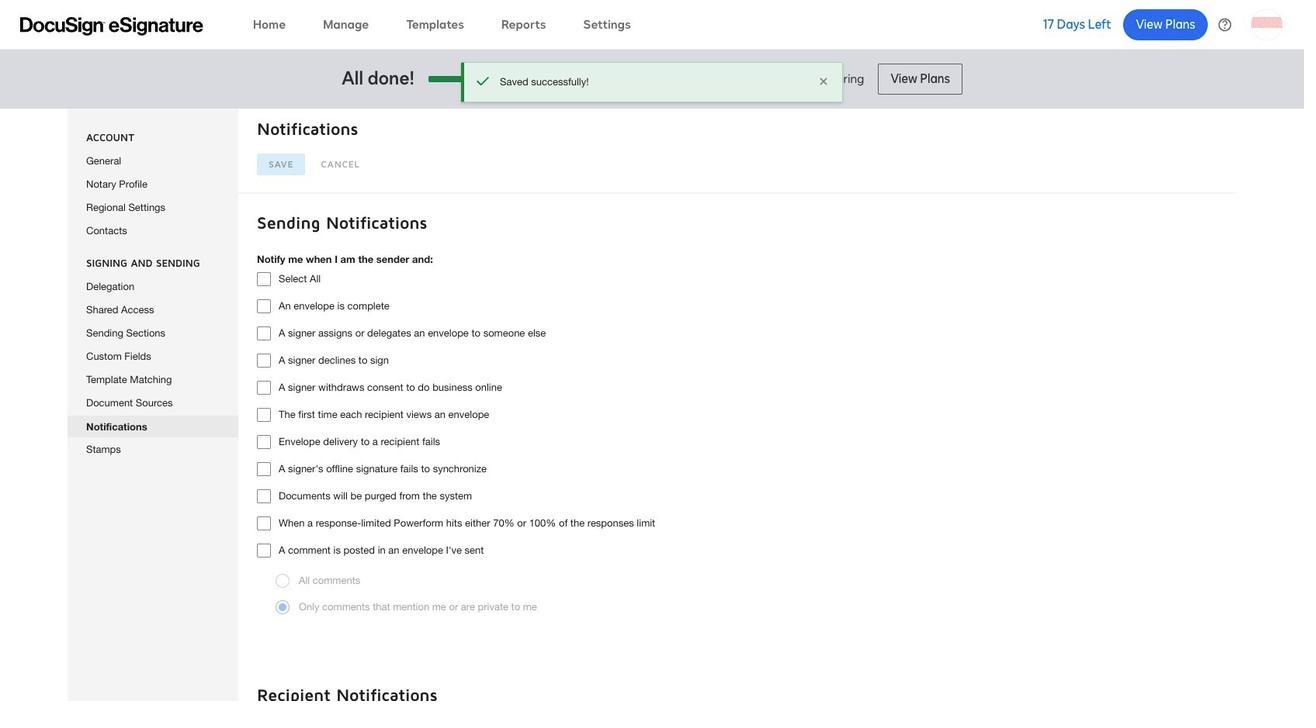Task type: locate. For each thing, give the bounding box(es) containing it.
option group
[[276, 575, 1218, 618]]

status
[[500, 75, 807, 89]]



Task type: describe. For each thing, give the bounding box(es) containing it.
your uploaded profile image image
[[1252, 9, 1283, 40]]

docusign esignature image
[[20, 17, 203, 35]]



Task type: vqa. For each thing, say whether or not it's contained in the screenshot.
the DocuSign eSignature image
yes



